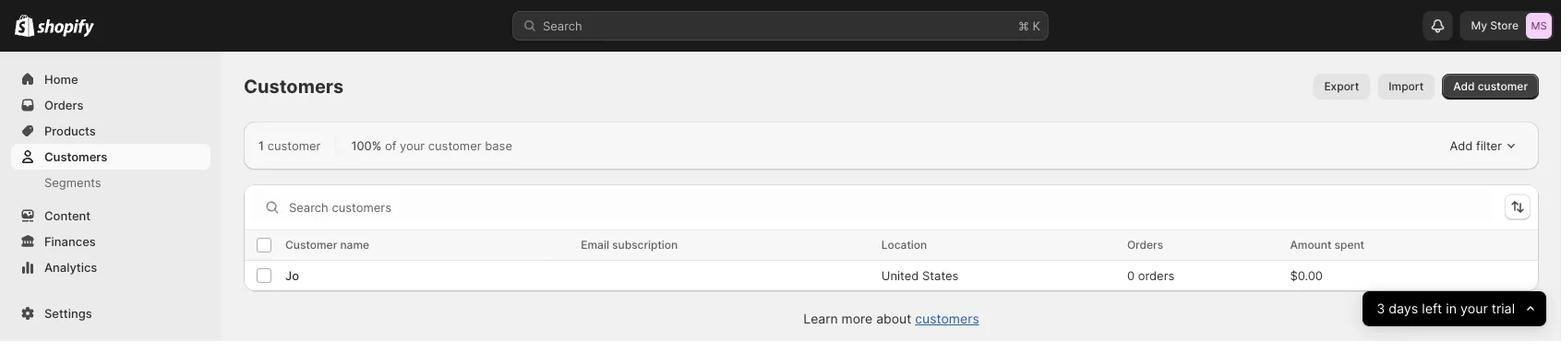Task type: vqa. For each thing, say whether or not it's contained in the screenshot.
Segments link
yes



Task type: describe. For each thing, give the bounding box(es) containing it.
0 vertical spatial customers
[[244, 75, 344, 98]]

add customer button
[[1442, 74, 1539, 100]]

jo
[[285, 269, 299, 283]]

email subscription
[[581, 239, 678, 252]]

learn
[[803, 312, 838, 327]]

1 vertical spatial customers
[[44, 150, 107, 164]]

import
[[1389, 80, 1424, 93]]

home
[[44, 72, 78, 86]]

finances
[[44, 234, 96, 249]]

name
[[340, 239, 369, 252]]

customer for 1 customer
[[267, 138, 321, 153]]

import button
[[1378, 74, 1435, 100]]

settings link
[[11, 301, 210, 327]]

content link
[[11, 203, 210, 229]]

customers link
[[915, 312, 979, 327]]

customer for add customer
[[1478, 80, 1528, 93]]

Search customers text field
[[289, 193, 1497, 222]]

finances link
[[11, 229, 210, 255]]

add for add filter
[[1450, 138, 1473, 153]]

discounts link
[[11, 306, 210, 332]]

export button
[[1313, 74, 1370, 100]]

settings
[[44, 306, 92, 321]]

3 days left in your trial
[[1376, 301, 1515, 317]]

customer name
[[285, 239, 369, 252]]

products
[[44, 124, 96, 138]]

$0.00
[[1290, 269, 1323, 283]]

shopify image
[[15, 14, 34, 37]]

about
[[876, 312, 911, 327]]

1 customer
[[258, 138, 321, 153]]

segments link
[[11, 170, 210, 196]]

3 days left in your trial button
[[1362, 292, 1546, 327]]

more
[[841, 312, 873, 327]]

home link
[[11, 66, 210, 92]]

customers
[[915, 312, 979, 327]]

your inside the 3 days left in your trial dropdown button
[[1460, 301, 1488, 317]]

subscription
[[612, 239, 678, 252]]

of
[[385, 138, 396, 153]]

customers link
[[11, 144, 210, 170]]

united states
[[881, 269, 959, 283]]

orders inside orders link
[[44, 98, 84, 112]]

learn more about customers
[[803, 312, 979, 327]]

⌘
[[1018, 18, 1029, 33]]



Task type: locate. For each thing, give the bounding box(es) containing it.
⌘ k
[[1018, 18, 1040, 33]]

0 horizontal spatial your
[[400, 138, 425, 153]]

customer
[[285, 239, 337, 252]]

0 vertical spatial orders
[[44, 98, 84, 112]]

base
[[485, 138, 512, 153]]

left
[[1422, 301, 1442, 317]]

amount spent
[[1290, 239, 1364, 252]]

amount
[[1290, 239, 1331, 252]]

my store
[[1471, 19, 1519, 32]]

customers up 1 customer at the top of page
[[244, 75, 344, 98]]

my store image
[[1526, 13, 1552, 39]]

segments
[[44, 175, 101, 190]]

analytics link
[[11, 255, 210, 281]]

0 vertical spatial add
[[1453, 80, 1475, 93]]

2 horizontal spatial customer
[[1478, 80, 1528, 93]]

orders link
[[11, 92, 210, 118]]

0 orders
[[1127, 269, 1175, 283]]

products link
[[11, 118, 210, 144]]

orders
[[44, 98, 84, 112], [1127, 239, 1163, 252]]

shopify image
[[37, 19, 94, 37]]

orders down home
[[44, 98, 84, 112]]

0
[[1127, 269, 1135, 283]]

discounts
[[44, 312, 102, 326]]

analytics
[[44, 260, 97, 275]]

1 vertical spatial add
[[1450, 138, 1473, 153]]

add filter
[[1450, 138, 1502, 153]]

your
[[400, 138, 425, 153], [1460, 301, 1488, 317]]

customers
[[244, 75, 344, 98], [44, 150, 107, 164]]

0 horizontal spatial customer
[[267, 138, 321, 153]]

customer up filter on the right top of page
[[1478, 80, 1528, 93]]

add left filter on the right top of page
[[1450, 138, 1473, 153]]

k
[[1033, 18, 1040, 33]]

store
[[1490, 19, 1519, 32]]

customer left base
[[428, 138, 481, 153]]

customer inside button
[[1478, 80, 1528, 93]]

add
[[1453, 80, 1475, 93], [1450, 138, 1473, 153]]

1 vertical spatial your
[[1460, 301, 1488, 317]]

0 vertical spatial your
[[400, 138, 425, 153]]

100% of your customer base
[[351, 138, 512, 153]]

add customer
[[1453, 80, 1528, 93]]

jo link
[[285, 267, 299, 285]]

0 horizontal spatial customers
[[44, 150, 107, 164]]

1 horizontal spatial your
[[1460, 301, 1488, 317]]

add filter button
[[1442, 133, 1524, 159]]

states
[[922, 269, 959, 283]]

trial
[[1491, 301, 1515, 317]]

customer right 1
[[267, 138, 321, 153]]

add for add customer
[[1453, 80, 1475, 93]]

days
[[1388, 301, 1418, 317]]

in
[[1446, 301, 1456, 317]]

1 horizontal spatial orders
[[1127, 239, 1163, 252]]

add right the import
[[1453, 80, 1475, 93]]

search
[[543, 18, 582, 33]]

orders
[[1138, 269, 1175, 283]]

export
[[1324, 80, 1359, 93]]

your right of in the left of the page
[[400, 138, 425, 153]]

spent
[[1334, 239, 1364, 252]]

0 horizontal spatial orders
[[44, 98, 84, 112]]

customer
[[1478, 80, 1528, 93], [267, 138, 321, 153], [428, 138, 481, 153]]

filter
[[1476, 138, 1502, 153]]

united
[[881, 269, 919, 283]]

orders up 0 orders
[[1127, 239, 1163, 252]]

100%
[[351, 138, 382, 153]]

location
[[881, 239, 927, 252]]

1 vertical spatial orders
[[1127, 239, 1163, 252]]

1 horizontal spatial customer
[[428, 138, 481, 153]]

content
[[44, 209, 91, 223]]

1
[[258, 138, 264, 153]]

my
[[1471, 19, 1487, 32]]

your right in
[[1460, 301, 1488, 317]]

1 horizontal spatial customers
[[244, 75, 344, 98]]

3
[[1376, 301, 1385, 317]]

email
[[581, 239, 609, 252]]

customers up "segments"
[[44, 150, 107, 164]]



